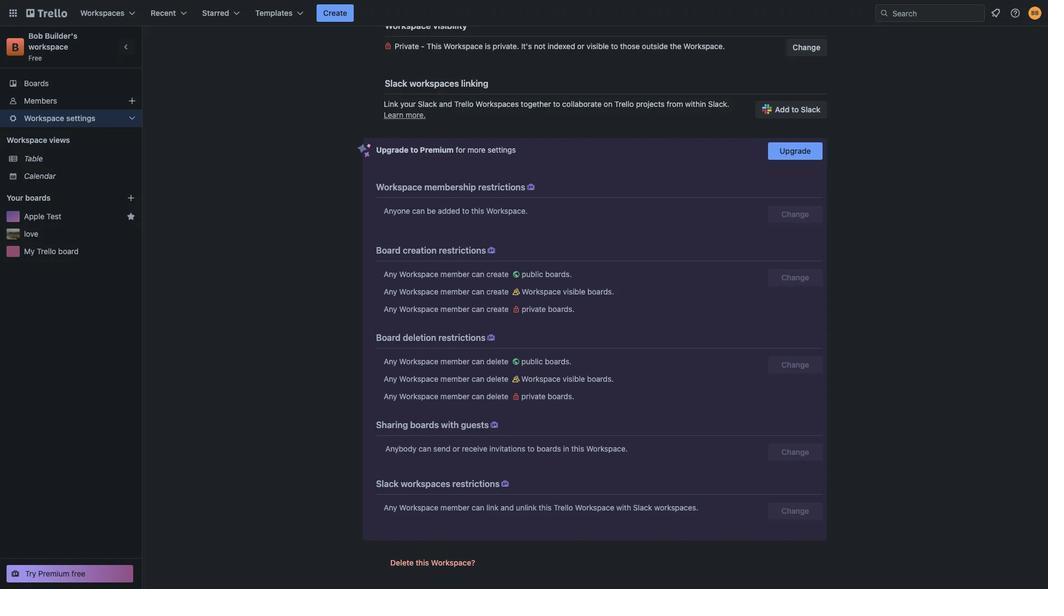 Task type: describe. For each thing, give the bounding box(es) containing it.
delete this workspace?
[[391, 559, 476, 568]]

bob
[[28, 31, 43, 40]]

4 member from the top
[[441, 358, 470, 367]]

to right invitations
[[528, 445, 535, 454]]

table
[[24, 154, 43, 163]]

create button
[[317, 4, 354, 22]]

1 horizontal spatial and
[[501, 504, 514, 513]]

change button for add to slack
[[787, 39, 828, 56]]

workspaces.
[[655, 504, 699, 513]]

add board image
[[127, 194, 135, 203]]

workspace visible boards. for board deletion restrictions
[[522, 375, 614, 384]]

3 member from the top
[[441, 305, 470, 314]]

search image
[[881, 9, 889, 17]]

upgrade button
[[769, 143, 823, 160]]

-
[[421, 42, 425, 51]]

slack left workspaces.
[[634, 504, 653, 513]]

deletion
[[403, 333, 437, 343]]

is
[[485, 42, 491, 51]]

learn
[[384, 111, 404, 120]]

workspace settings button
[[0, 110, 142, 127]]

receive
[[462, 445, 488, 454]]

to left those
[[611, 42, 618, 51]]

added
[[438, 207, 460, 216]]

0 vertical spatial premium
[[420, 146, 454, 155]]

from
[[667, 100, 684, 109]]

workspaces inside link your slack and trello workspaces together to collaborate on trello projects from within slack. learn more.
[[476, 100, 519, 109]]

to right add
[[792, 105, 799, 114]]

public for board creation restrictions
[[522, 270, 544, 279]]

be
[[427, 207, 436, 216]]

any workspace member can delete for private boards.
[[384, 392, 511, 402]]

your boards
[[7, 194, 51, 203]]

create for workspace visible boards.
[[487, 288, 509, 297]]

link
[[487, 504, 499, 513]]

delete for workspace visible boards.
[[487, 375, 509, 384]]

private boards. for board creation restrictions
[[522, 305, 575, 314]]

board for board deletion restrictions
[[376, 333, 401, 343]]

7 member from the top
[[441, 504, 470, 513]]

this right 'unlink'
[[539, 504, 552, 513]]

visibility
[[433, 20, 467, 31]]

bob builder's workspace free
[[28, 31, 79, 62]]

boards link
[[0, 75, 142, 92]]

any workspace member can create for workspace visible boards.
[[384, 288, 511, 297]]

0 vertical spatial workspace.
[[684, 42, 725, 51]]

b link
[[7, 38, 24, 56]]

anybody
[[386, 445, 417, 454]]

change link for board creation restrictions
[[769, 269, 823, 287]]

workspace visibility
[[385, 20, 467, 31]]

2 any from the top
[[384, 288, 397, 297]]

workspace views
[[7, 136, 70, 145]]

Search field
[[889, 5, 985, 21]]

try premium free
[[25, 570, 86, 579]]

my trello board
[[24, 247, 79, 256]]

workspace membership restrictions
[[376, 182, 526, 193]]

this right in
[[572, 445, 585, 454]]

creation
[[403, 246, 437, 256]]

0 horizontal spatial or
[[453, 445, 460, 454]]

add to slack
[[776, 105, 821, 114]]

any workspace member can delete for public boards.
[[384, 358, 511, 367]]

any workspace member can link and unlink this trello workspace with slack workspaces.
[[384, 504, 699, 513]]

workspace visible boards. for board creation restrictions
[[522, 288, 614, 297]]

recent
[[151, 8, 176, 17]]

together
[[521, 100, 551, 109]]

workspace inside dropdown button
[[24, 114, 64, 123]]

send
[[434, 445, 451, 454]]

guests
[[461, 420, 489, 431]]

1 any from the top
[[384, 270, 397, 279]]

sm image for board deletion restrictions
[[486, 333, 497, 344]]

builder's
[[45, 31, 78, 40]]

delete
[[391, 559, 414, 568]]

premium inside button
[[38, 570, 69, 579]]

anyone
[[384, 207, 410, 216]]

board deletion restrictions
[[376, 333, 486, 343]]

restrictions for board deletion restrictions
[[439, 333, 486, 343]]

anyone can be added to this workspace.
[[384, 207, 528, 216]]

outside
[[642, 42, 668, 51]]

in
[[564, 445, 570, 454]]

workspace
[[28, 42, 68, 51]]

try
[[25, 570, 36, 579]]

the
[[671, 42, 682, 51]]

my trello board link
[[24, 246, 135, 257]]

board creation restrictions
[[376, 246, 486, 256]]

any workspace member can delete for workspace visible boards.
[[384, 375, 511, 384]]

change link for slack workspaces restrictions
[[769, 503, 823, 521]]

love
[[24, 230, 38, 239]]

slack right add
[[801, 105, 821, 114]]

2 member from the top
[[441, 288, 470, 297]]

your
[[401, 100, 416, 109]]

try premium free button
[[7, 566, 133, 583]]

workspaces for restrictions
[[401, 479, 451, 490]]

board
[[58, 247, 79, 256]]

5 any from the top
[[384, 375, 397, 384]]

sm image for workspace membership restrictions
[[526, 182, 537, 193]]

link your slack and trello workspaces together to collaborate on trello projects from within slack. learn more.
[[384, 100, 730, 120]]

starred
[[202, 8, 229, 17]]

members link
[[0, 92, 142, 110]]

recent button
[[144, 4, 194, 22]]

this
[[427, 42, 442, 51]]

those
[[621, 42, 640, 51]]

to inside link your slack and trello workspaces together to collaborate on trello projects from within slack. learn more.
[[553, 100, 561, 109]]

workspace?
[[431, 559, 476, 568]]

delete for public boards.
[[487, 358, 509, 367]]

templates button
[[249, 4, 310, 22]]

your
[[7, 194, 23, 203]]

create
[[323, 8, 348, 17]]

slack down anybody
[[376, 479, 399, 490]]

public for board deletion restrictions
[[522, 358, 543, 367]]

private.
[[493, 42, 519, 51]]

private for board creation restrictions
[[522, 305, 546, 314]]

starred icon image
[[127, 212, 135, 221]]

apple
[[24, 212, 44, 221]]

it's
[[522, 42, 532, 51]]

1 vertical spatial settings
[[488, 146, 516, 155]]

any workspace member can create for private boards.
[[384, 305, 511, 314]]

more
[[468, 146, 486, 155]]



Task type: locate. For each thing, give the bounding box(es) containing it.
apple test link
[[24, 211, 122, 222]]

workspaces for linking
[[410, 78, 459, 89]]

delete
[[487, 358, 509, 367], [487, 375, 509, 384], [487, 392, 509, 402]]

trello down linking
[[455, 100, 474, 109]]

restrictions down more
[[478, 182, 526, 193]]

1 vertical spatial premium
[[38, 570, 69, 579]]

private
[[395, 42, 419, 51]]

1 vertical spatial change button
[[769, 206, 823, 223]]

test
[[46, 212, 61, 221]]

bob builder (bobbuilder40) image
[[1029, 7, 1042, 20]]

0 vertical spatial or
[[578, 42, 585, 51]]

3 any from the top
[[384, 305, 397, 314]]

0 horizontal spatial upgrade
[[376, 146, 409, 155]]

slack up link
[[385, 78, 408, 89]]

5 member from the top
[[441, 375, 470, 384]]

0 horizontal spatial settings
[[66, 114, 96, 123]]

0 vertical spatial public boards.
[[522, 270, 572, 279]]

0 vertical spatial change button
[[787, 39, 828, 56]]

create for private boards.
[[487, 305, 509, 314]]

sm image for sharing boards with guests
[[489, 420, 500, 431]]

restrictions up link at the left bottom of page
[[453, 479, 500, 490]]

premium
[[420, 146, 454, 155], [38, 570, 69, 579]]

change for slack workspaces restrictions
[[782, 507, 810, 516]]

3 any workspace member can create from the top
[[384, 305, 511, 314]]

upgrade
[[376, 146, 409, 155], [780, 147, 812, 156]]

delete for private boards.
[[487, 392, 509, 402]]

7 any from the top
[[384, 504, 397, 513]]

2 change link from the top
[[769, 357, 823, 374]]

2 vertical spatial workspace.
[[587, 445, 628, 454]]

learn more. link
[[384, 111, 426, 120]]

board
[[376, 246, 401, 256], [376, 333, 401, 343]]

add
[[776, 105, 790, 114]]

0 vertical spatial workspaces
[[80, 8, 125, 17]]

1 horizontal spatial with
[[617, 504, 632, 513]]

with left workspaces.
[[617, 504, 632, 513]]

table link
[[24, 153, 135, 164]]

private boards. for board deletion restrictions
[[522, 392, 575, 402]]

1 workspace visible boards. from the top
[[522, 288, 614, 297]]

open information menu image
[[1011, 8, 1022, 19]]

upgrade for upgrade to premium for more settings
[[376, 146, 409, 155]]

settings inside dropdown button
[[66, 114, 96, 123]]

restrictions for board creation restrictions
[[439, 246, 486, 256]]

1 vertical spatial private boards.
[[522, 392, 575, 402]]

not
[[534, 42, 546, 51]]

workspaces up your
[[410, 78, 459, 89]]

this right the delete at the bottom left of the page
[[416, 559, 429, 568]]

workspace settings
[[24, 114, 96, 123]]

private
[[522, 305, 546, 314], [522, 392, 546, 402]]

any
[[384, 270, 397, 279], [384, 288, 397, 297], [384, 305, 397, 314], [384, 358, 397, 367], [384, 375, 397, 384], [384, 392, 397, 402], [384, 504, 397, 513]]

create for public boards.
[[487, 270, 509, 279]]

1 any workspace member can delete from the top
[[384, 358, 511, 367]]

private for board deletion restrictions
[[522, 392, 546, 402]]

1 vertical spatial or
[[453, 445, 460, 454]]

trello right 'on'
[[615, 100, 634, 109]]

0 vertical spatial visible
[[587, 42, 609, 51]]

2 vertical spatial delete
[[487, 392, 509, 402]]

upgrade right sparkle 'image'
[[376, 146, 409, 155]]

any workspace member can create for public boards.
[[384, 270, 511, 279]]

or right indexed
[[578, 42, 585, 51]]

to
[[611, 42, 618, 51], [553, 100, 561, 109], [792, 105, 799, 114], [411, 146, 418, 155], [463, 207, 470, 216], [528, 445, 535, 454]]

1 vertical spatial and
[[501, 504, 514, 513]]

projects
[[636, 100, 665, 109]]

private - this workspace is private. it's not indexed or visible to those outside the workspace.
[[395, 42, 725, 51]]

delete this workspace? button
[[384, 555, 482, 572]]

b
[[12, 40, 19, 53]]

sharing boards with guests
[[376, 420, 489, 431]]

1 horizontal spatial settings
[[488, 146, 516, 155]]

this inside button
[[416, 559, 429, 568]]

more.
[[406, 111, 426, 120]]

and down slack workspaces linking
[[439, 100, 452, 109]]

1 vertical spatial any workspace member can delete
[[384, 375, 511, 384]]

0 horizontal spatial premium
[[38, 570, 69, 579]]

workspaces up workspace navigation collapse icon
[[80, 8, 125, 17]]

upgrade inside button
[[780, 147, 812, 156]]

to right added
[[463, 207, 470, 216]]

1 horizontal spatial premium
[[420, 146, 454, 155]]

1 horizontal spatial upgrade
[[780, 147, 812, 156]]

change
[[793, 43, 821, 52], [782, 210, 810, 219], [782, 273, 810, 282], [782, 361, 810, 370], [782, 448, 810, 457], [782, 507, 810, 516]]

trello right 'unlink'
[[554, 504, 573, 513]]

restrictions for workspace membership restrictions
[[478, 182, 526, 193]]

slack up more.
[[418, 100, 437, 109]]

restrictions down anyone can be added to this workspace.
[[439, 246, 486, 256]]

change for board deletion restrictions
[[782, 361, 810, 370]]

sm image
[[486, 245, 497, 256], [511, 269, 522, 280], [511, 287, 522, 298], [511, 304, 522, 315], [511, 357, 522, 368], [511, 392, 522, 403], [500, 479, 511, 490]]

sharing
[[376, 420, 408, 431]]

1 create from the top
[[487, 270, 509, 279]]

member
[[441, 270, 470, 279], [441, 288, 470, 297], [441, 305, 470, 314], [441, 358, 470, 367], [441, 375, 470, 384], [441, 392, 470, 402], [441, 504, 470, 513]]

3 any workspace member can delete from the top
[[384, 392, 511, 402]]

restrictions right deletion
[[439, 333, 486, 343]]

with
[[441, 420, 459, 431], [617, 504, 632, 513]]

0 vertical spatial any workspace member can create
[[384, 270, 511, 279]]

free
[[72, 570, 86, 579]]

0 horizontal spatial with
[[441, 420, 459, 431]]

upgrade to premium for more settings
[[376, 146, 516, 155]]

membership
[[425, 182, 476, 193]]

2 any workspace member can delete from the top
[[384, 375, 511, 384]]

visible for board deletion restrictions
[[563, 375, 585, 384]]

calendar link
[[24, 171, 135, 182]]

to down more.
[[411, 146, 418, 155]]

restrictions for slack workspaces restrictions
[[453, 479, 500, 490]]

0 notifications image
[[990, 7, 1003, 20]]

add to slack link
[[756, 101, 828, 119]]

workspaces down linking
[[476, 100, 519, 109]]

templates
[[255, 8, 293, 17]]

sparkle image
[[358, 144, 371, 158]]

6 member from the top
[[441, 392, 470, 402]]

boards.
[[546, 270, 572, 279], [588, 288, 614, 297], [548, 305, 575, 314], [545, 358, 572, 367], [588, 375, 614, 384], [548, 392, 575, 402]]

public boards. for board deletion restrictions
[[522, 358, 572, 367]]

workspaces inside popup button
[[80, 8, 125, 17]]

board left deletion
[[376, 333, 401, 343]]

0 vertical spatial private boards.
[[522, 305, 575, 314]]

3 change link from the top
[[769, 444, 823, 462]]

calendar
[[24, 172, 56, 181]]

0 vertical spatial board
[[376, 246, 401, 256]]

settings right more
[[488, 146, 516, 155]]

and right link at the left bottom of page
[[501, 504, 514, 513]]

1 vertical spatial public
[[522, 358, 543, 367]]

1 public boards. from the top
[[522, 270, 572, 279]]

0 vertical spatial boards
[[25, 194, 51, 203]]

workspaces button
[[74, 4, 142, 22]]

views
[[49, 136, 70, 145]]

boards left in
[[537, 445, 561, 454]]

1 delete from the top
[[487, 358, 509, 367]]

your boards with 3 items element
[[7, 192, 110, 205]]

2 vertical spatial boards
[[537, 445, 561, 454]]

settings down members link
[[66, 114, 96, 123]]

within
[[686, 100, 707, 109]]

members
[[24, 96, 57, 105]]

this right added
[[472, 207, 484, 216]]

2 public boards. from the top
[[522, 358, 572, 367]]

to right together at the top of the page
[[553, 100, 561, 109]]

change button for change
[[769, 206, 823, 223]]

3 create from the top
[[487, 305, 509, 314]]

0 vertical spatial delete
[[487, 358, 509, 367]]

0 horizontal spatial workspaces
[[80, 8, 125, 17]]

2 delete from the top
[[487, 375, 509, 384]]

1 vertical spatial any workspace member can create
[[384, 288, 511, 297]]

3 delete from the top
[[487, 392, 509, 402]]

4 change link from the top
[[769, 503, 823, 521]]

apple test
[[24, 212, 61, 221]]

premium left for
[[420, 146, 454, 155]]

0 horizontal spatial workspace.
[[487, 207, 528, 216]]

or right send
[[453, 445, 460, 454]]

2 any workspace member can create from the top
[[384, 288, 511, 297]]

change link for sharing boards with guests
[[769, 444, 823, 462]]

free
[[28, 54, 42, 62]]

1 member from the top
[[441, 270, 470, 279]]

1 board from the top
[[376, 246, 401, 256]]

4 any from the top
[[384, 358, 397, 367]]

2 vertical spatial any workspace member can delete
[[384, 392, 511, 402]]

indexed
[[548, 42, 576, 51]]

2 private from the top
[[522, 392, 546, 402]]

slack inside link your slack and trello workspaces together to collaborate on trello projects from within slack. learn more.
[[418, 100, 437, 109]]

love link
[[24, 229, 135, 240]]

starred button
[[196, 4, 247, 22]]

1 vertical spatial with
[[617, 504, 632, 513]]

0 vertical spatial any workspace member can delete
[[384, 358, 511, 367]]

slack.
[[709, 100, 730, 109]]

primary element
[[0, 0, 1049, 26]]

1 vertical spatial workspaces
[[476, 100, 519, 109]]

or
[[578, 42, 585, 51], [453, 445, 460, 454]]

0 vertical spatial workspace visible boards.
[[522, 288, 614, 297]]

1 change link from the top
[[769, 269, 823, 287]]

board left creation
[[376, 246, 401, 256]]

trello inside "link"
[[37, 247, 56, 256]]

change link
[[769, 269, 823, 287], [769, 357, 823, 374], [769, 444, 823, 462], [769, 503, 823, 521]]

on
[[604, 100, 613, 109]]

workspace visible boards.
[[522, 288, 614, 297], [522, 375, 614, 384]]

public boards. for board creation restrictions
[[522, 270, 572, 279]]

upgrade down add to slack link on the right of the page
[[780, 147, 812, 156]]

1 vertical spatial public boards.
[[522, 358, 572, 367]]

1 vertical spatial board
[[376, 333, 401, 343]]

2 board from the top
[[376, 333, 401, 343]]

1 vertical spatial workspaces
[[401, 479, 451, 490]]

1 vertical spatial create
[[487, 288, 509, 297]]

1 private from the top
[[522, 305, 546, 314]]

linking
[[461, 78, 489, 89]]

1 horizontal spatial workspaces
[[476, 100, 519, 109]]

this
[[472, 207, 484, 216], [572, 445, 585, 454], [539, 504, 552, 513], [416, 559, 429, 568]]

public boards.
[[522, 270, 572, 279], [522, 358, 572, 367]]

2 public from the top
[[522, 358, 543, 367]]

0 vertical spatial and
[[439, 100, 452, 109]]

0 vertical spatial create
[[487, 270, 509, 279]]

create
[[487, 270, 509, 279], [487, 288, 509, 297], [487, 305, 509, 314]]

back to home image
[[26, 4, 67, 22]]

1 horizontal spatial boards
[[410, 420, 439, 431]]

workspaces down send
[[401, 479, 451, 490]]

my
[[24, 247, 35, 256]]

change for sharing boards with guests
[[782, 448, 810, 457]]

1 vertical spatial private
[[522, 392, 546, 402]]

any workspace member can create
[[384, 270, 511, 279], [384, 288, 511, 297], [384, 305, 511, 314]]

1 vertical spatial workspace visible boards.
[[522, 375, 614, 384]]

visible for board creation restrictions
[[563, 288, 586, 297]]

boards
[[24, 79, 49, 88]]

1 any workspace member can create from the top
[[384, 270, 511, 279]]

2 horizontal spatial boards
[[537, 445, 561, 454]]

1 vertical spatial workspace.
[[487, 207, 528, 216]]

0 horizontal spatial and
[[439, 100, 452, 109]]

slack workspaces linking
[[385, 78, 489, 89]]

boards for your
[[25, 194, 51, 203]]

sm image
[[526, 182, 537, 193], [486, 333, 497, 344], [511, 374, 522, 385], [489, 420, 500, 431]]

trello right my
[[37, 247, 56, 256]]

link
[[384, 100, 399, 109]]

and inside link your slack and trello workspaces together to collaborate on trello projects from within slack. learn more.
[[439, 100, 452, 109]]

boards up apple
[[25, 194, 51, 203]]

change link for board deletion restrictions
[[769, 357, 823, 374]]

6 any from the top
[[384, 392, 397, 402]]

with left guests
[[441, 420, 459, 431]]

bob builder's workspace link
[[28, 31, 79, 51]]

boards inside your boards with 3 items element
[[25, 194, 51, 203]]

slack
[[385, 78, 408, 89], [418, 100, 437, 109], [801, 105, 821, 114], [376, 479, 399, 490], [634, 504, 653, 513]]

visible
[[587, 42, 609, 51], [563, 288, 586, 297], [563, 375, 585, 384]]

invitations
[[490, 445, 526, 454]]

2 vertical spatial create
[[487, 305, 509, 314]]

2 create from the top
[[487, 288, 509, 297]]

1 vertical spatial delete
[[487, 375, 509, 384]]

2 private boards. from the top
[[522, 392, 575, 402]]

premium right try
[[38, 570, 69, 579]]

boards up send
[[410, 420, 439, 431]]

0 vertical spatial workspaces
[[410, 78, 459, 89]]

1 horizontal spatial or
[[578, 42, 585, 51]]

board for board creation restrictions
[[376, 246, 401, 256]]

boards for sharing
[[410, 420, 439, 431]]

settings
[[66, 114, 96, 123], [488, 146, 516, 155]]

1 vertical spatial boards
[[410, 420, 439, 431]]

2 horizontal spatial workspace.
[[684, 42, 725, 51]]

2 vertical spatial visible
[[563, 375, 585, 384]]

2 vertical spatial any workspace member can create
[[384, 305, 511, 314]]

0 vertical spatial private
[[522, 305, 546, 314]]

upgrade for upgrade
[[780, 147, 812, 156]]

0 vertical spatial with
[[441, 420, 459, 431]]

1 private boards. from the top
[[522, 305, 575, 314]]

anybody can send or receive invitations to boards in this workspace.
[[386, 445, 628, 454]]

0 vertical spatial settings
[[66, 114, 96, 123]]

workspaces
[[80, 8, 125, 17], [476, 100, 519, 109]]

for
[[456, 146, 466, 155]]

2 workspace visible boards. from the top
[[522, 375, 614, 384]]

change for board creation restrictions
[[782, 273, 810, 282]]

1 public from the top
[[522, 270, 544, 279]]

1 vertical spatial visible
[[563, 288, 586, 297]]

0 horizontal spatial boards
[[25, 194, 51, 203]]

slack workspaces restrictions
[[376, 479, 500, 490]]

0 vertical spatial public
[[522, 270, 544, 279]]

workspace navigation collapse icon image
[[119, 39, 134, 55]]

1 horizontal spatial workspace.
[[587, 445, 628, 454]]



Task type: vqa. For each thing, say whether or not it's contained in the screenshot.
workspaces associated with restrictions
yes



